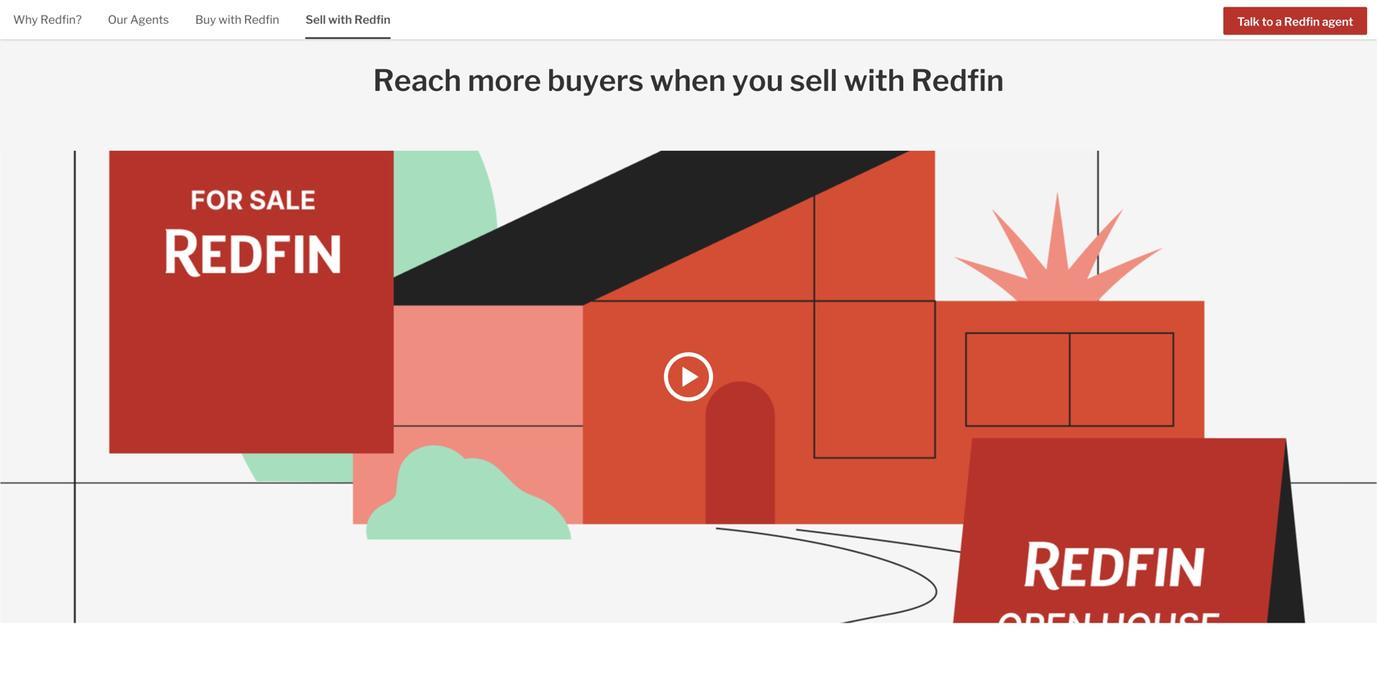 Task type: locate. For each thing, give the bounding box(es) containing it.
with inside sell with redfin link
[[328, 13, 352, 27]]

1 horizontal spatial with
[[328, 13, 352, 27]]

with
[[219, 13, 242, 27], [328, 13, 352, 27], [844, 62, 906, 98]]

to
[[1263, 15, 1274, 29]]

reach
[[373, 62, 462, 98]]

sell
[[790, 62, 838, 98]]

agent
[[1323, 15, 1354, 29]]

our agents link
[[108, 0, 169, 37]]

sell with redfin link
[[306, 0, 391, 37]]

sell
[[306, 13, 326, 27]]

0 horizontal spatial with
[[219, 13, 242, 27]]

our agents
[[108, 13, 169, 27]]

why redfin?
[[13, 13, 82, 27]]

why redfin? link
[[13, 0, 82, 37]]

buy with redfin
[[195, 13, 279, 27]]

our
[[108, 13, 128, 27]]

buy
[[195, 13, 216, 27]]

with inside buy with redfin link
[[219, 13, 242, 27]]

more
[[468, 62, 542, 98]]

redfin
[[244, 13, 279, 27], [355, 13, 391, 27], [1285, 15, 1321, 29], [912, 62, 1005, 98]]

buy with redfin link
[[195, 0, 279, 37]]

with for sell
[[328, 13, 352, 27]]

when
[[650, 62, 726, 98]]



Task type: describe. For each thing, give the bounding box(es) containing it.
a
[[1276, 15, 1283, 29]]

talk
[[1238, 15, 1260, 29]]

buyers
[[548, 62, 644, 98]]

sell with redfin
[[306, 13, 391, 27]]

redfin inside button
[[1285, 15, 1321, 29]]

why
[[13, 13, 38, 27]]

talk to a redfin agent button
[[1224, 7, 1368, 35]]

redfin?
[[40, 13, 82, 27]]

you
[[733, 62, 784, 98]]

talk to a redfin agent
[[1238, 15, 1354, 29]]

2 horizontal spatial with
[[844, 62, 906, 98]]

agents
[[130, 13, 169, 27]]

with for buy
[[219, 13, 242, 27]]

reach more buyers when you sell with redfin
[[373, 62, 1005, 98]]



Task type: vqa. For each thing, say whether or not it's contained in the screenshot.
the topmost option group
no



